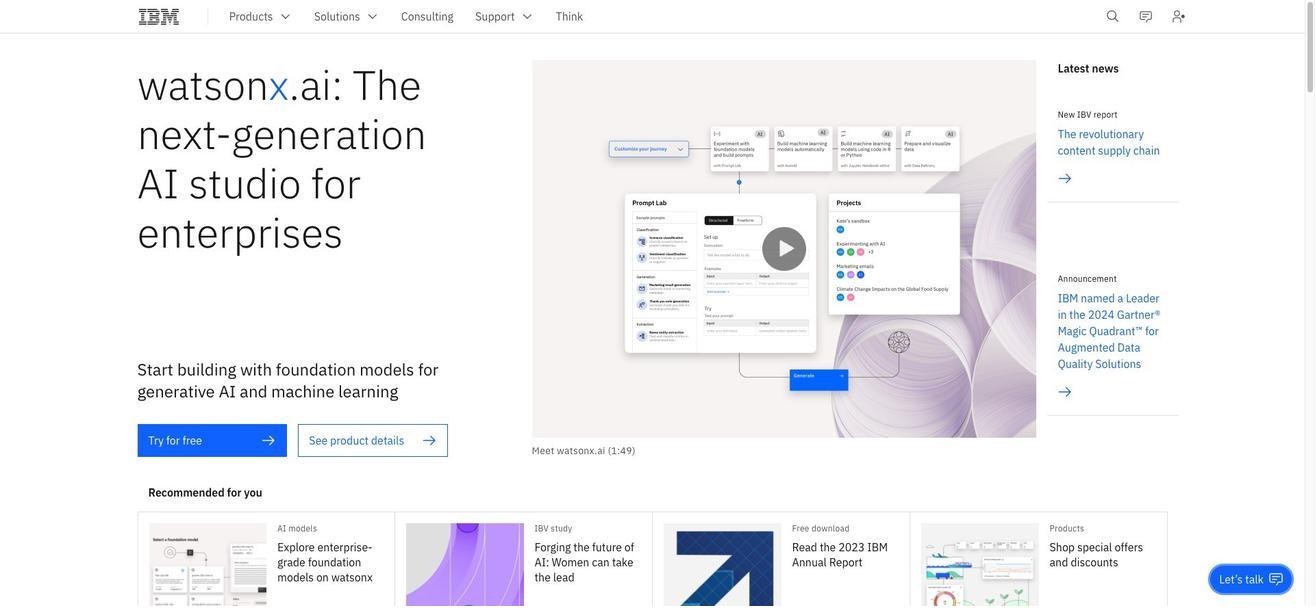 Task type: describe. For each thing, give the bounding box(es) containing it.
let's talk element
[[1220, 573, 1264, 588]]



